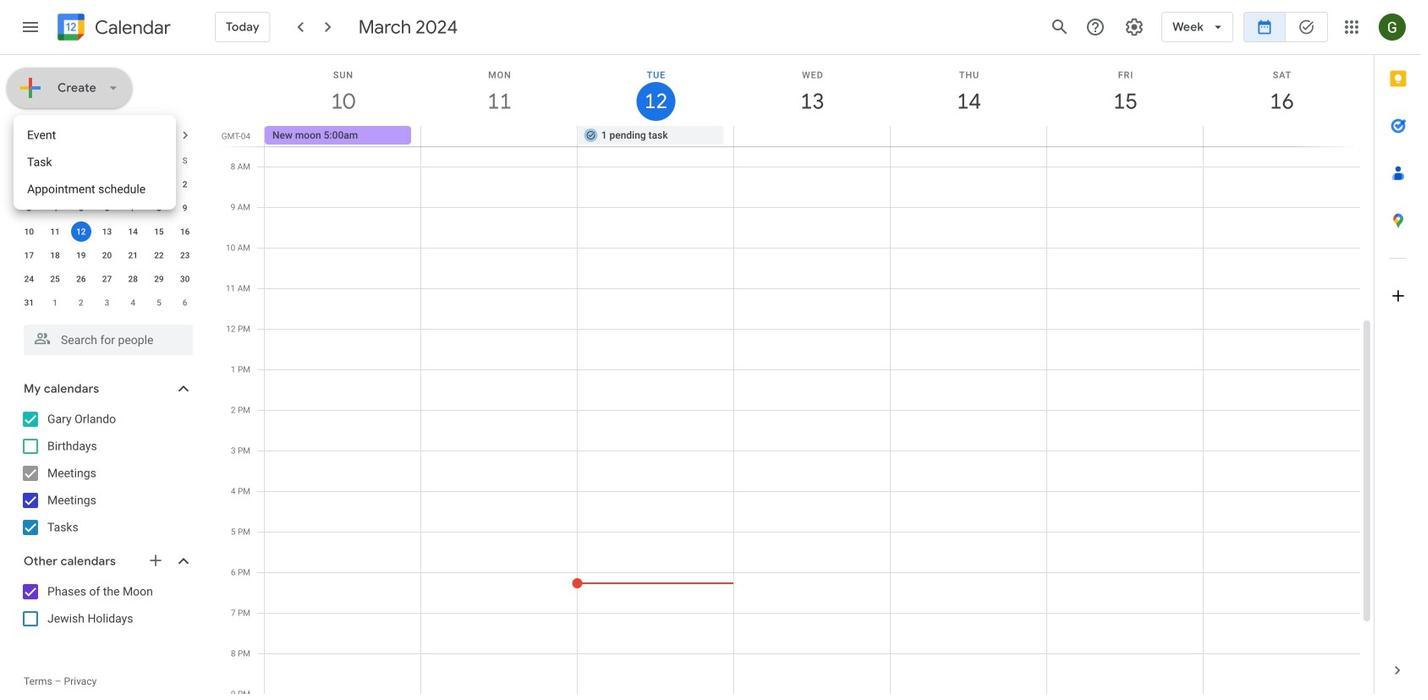 Task type: vqa. For each thing, say whether or not it's contained in the screenshot.
24 "element"
yes



Task type: locate. For each thing, give the bounding box(es) containing it.
30 element
[[175, 269, 195, 289]]

19 element
[[71, 245, 91, 266]]

february 26 element
[[45, 174, 65, 195]]

None search field
[[0, 318, 210, 355]]

my calendars list
[[3, 406, 210, 541]]

3 element
[[19, 198, 39, 218]]

25 element
[[45, 269, 65, 289]]

12, today element
[[71, 222, 91, 242]]

21 element
[[123, 245, 143, 266]]

february 27 element
[[71, 174, 91, 195]]

11 element
[[45, 222, 65, 242]]

22 element
[[149, 245, 169, 266]]

28 element
[[123, 269, 143, 289]]

april 3 element
[[97, 293, 117, 313]]

26 element
[[71, 269, 91, 289]]

5 element
[[71, 198, 91, 218]]

29 element
[[149, 269, 169, 289]]

april 6 element
[[175, 293, 195, 313]]

15 element
[[149, 222, 169, 242]]

8 element
[[149, 198, 169, 218]]

row group
[[16, 173, 198, 315]]

18 element
[[45, 245, 65, 266]]

16 element
[[175, 222, 195, 242]]

14 element
[[123, 222, 143, 242]]

add other calendars image
[[147, 552, 164, 569]]

grid
[[217, 55, 1374, 694]]

tab list
[[1375, 55, 1421, 647]]

heading
[[91, 17, 171, 38]]

9 element
[[175, 198, 195, 218]]

february 25 element
[[19, 174, 39, 195]]

row
[[257, 126, 1374, 146], [16, 149, 198, 173], [16, 173, 198, 196], [16, 196, 198, 220], [16, 220, 198, 244], [16, 244, 198, 267], [16, 267, 198, 291], [16, 291, 198, 315]]

april 1 element
[[45, 293, 65, 313]]

april 4 element
[[123, 293, 143, 313]]

Search for people text field
[[34, 325, 183, 355]]

cell
[[421, 126, 577, 146], [734, 126, 890, 146], [890, 126, 1047, 146], [1047, 126, 1203, 146], [1203, 126, 1359, 146], [146, 173, 172, 196], [68, 220, 94, 244]]

10 element
[[19, 222, 39, 242]]

4 element
[[45, 198, 65, 218]]



Task type: describe. For each thing, give the bounding box(es) containing it.
7 element
[[123, 198, 143, 218]]

march 2024 grid
[[16, 149, 198, 315]]

main drawer image
[[20, 17, 41, 37]]

27 element
[[97, 269, 117, 289]]

23 element
[[175, 245, 195, 266]]

13 element
[[97, 222, 117, 242]]

february 28 element
[[97, 174, 117, 195]]

settings menu image
[[1124, 17, 1145, 37]]

april 2 element
[[71, 293, 91, 313]]

heading inside calendar element
[[91, 17, 171, 38]]

17 element
[[19, 245, 39, 266]]

other calendars list
[[3, 579, 210, 633]]

february 29 element
[[123, 174, 143, 195]]

6 element
[[97, 198, 117, 218]]

31 element
[[19, 293, 39, 313]]

20 element
[[97, 245, 117, 266]]

calendar element
[[54, 10, 171, 47]]

april 5 element
[[149, 293, 169, 313]]

24 element
[[19, 269, 39, 289]]

2 element
[[175, 174, 195, 195]]



